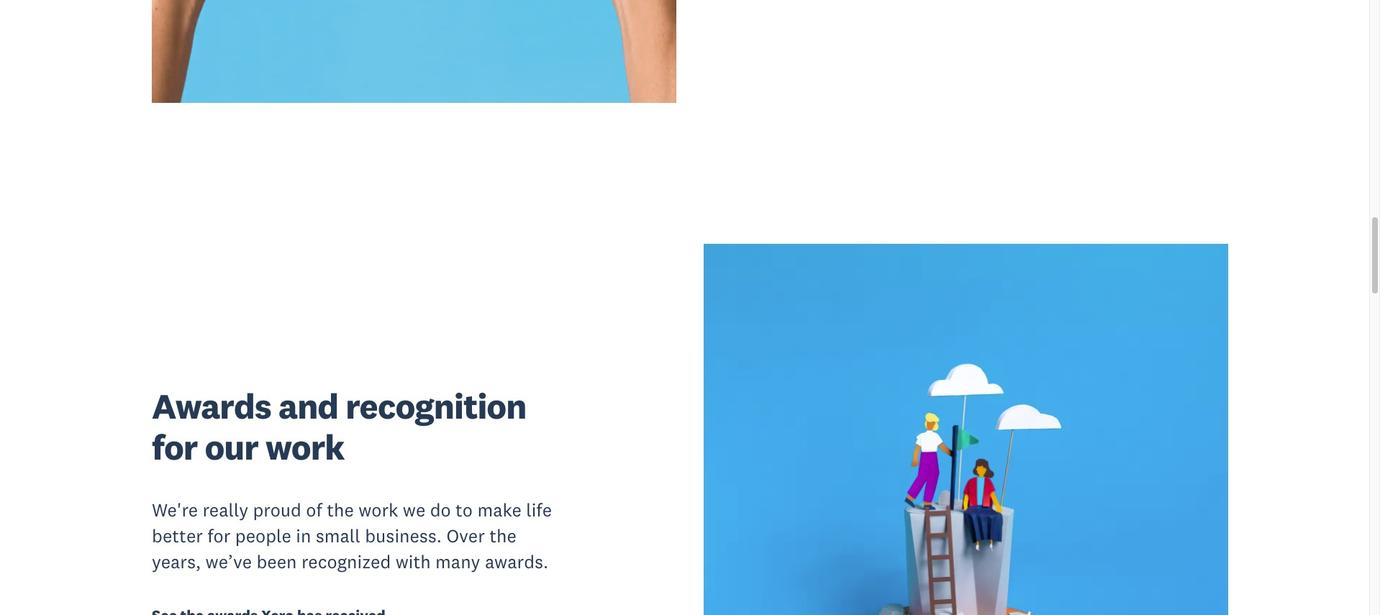 Task type: describe. For each thing, give the bounding box(es) containing it.
to
[[456, 499, 473, 522]]

life
[[526, 499, 552, 522]]

proud
[[253, 499, 302, 522]]

a person holds up a screen showing xero software in use. image
[[152, 0, 676, 103]]

many
[[435, 550, 480, 573]]

over
[[447, 525, 485, 548]]

awards and recognition for our work
[[152, 385, 526, 469]]

years,
[[152, 550, 201, 573]]

a xero logo lights up against a backdrop of greenery in celebration of the many awards xero has received in its regions. image
[[704, 244, 1229, 615]]

for inside 'awards and recognition for our work'
[[152, 425, 198, 469]]

of
[[306, 499, 322, 522]]

awards.
[[485, 550, 549, 573]]

we're
[[152, 499, 198, 522]]

in
[[296, 525, 311, 548]]

for inside we're really proud of the work we do to make life better for people in small business. over the years, we've been recognized with many awards.
[[207, 525, 231, 548]]

and
[[278, 385, 338, 428]]

recognition
[[346, 385, 526, 428]]

we're really proud of the work we do to make life better for people in small business. over the years, we've been recognized with many awards.
[[152, 499, 552, 573]]

awards
[[152, 385, 271, 428]]

we
[[403, 499, 426, 522]]

really
[[203, 499, 248, 522]]

people
[[235, 525, 291, 548]]

do
[[430, 499, 451, 522]]



Task type: vqa. For each thing, say whether or not it's contained in the screenshot.
the manually
no



Task type: locate. For each thing, give the bounding box(es) containing it.
0 horizontal spatial for
[[152, 425, 198, 469]]

work up of
[[265, 425, 345, 469]]

with
[[396, 550, 431, 573]]

for
[[152, 425, 198, 469], [207, 525, 231, 548]]

work inside we're really proud of the work we do to make life better for people in small business. over the years, we've been recognized with many awards.
[[359, 499, 398, 522]]

work for our
[[265, 425, 345, 469]]

0 horizontal spatial the
[[327, 499, 354, 522]]

work for the
[[359, 499, 398, 522]]

0 vertical spatial work
[[265, 425, 345, 469]]

been
[[257, 550, 297, 573]]

0 vertical spatial the
[[327, 499, 354, 522]]

1 horizontal spatial work
[[359, 499, 398, 522]]

business.
[[365, 525, 442, 548]]

work left we
[[359, 499, 398, 522]]

for down really on the bottom of the page
[[207, 525, 231, 548]]

we've
[[205, 550, 252, 573]]

1 horizontal spatial for
[[207, 525, 231, 548]]

recognized
[[302, 550, 391, 573]]

our
[[205, 425, 258, 469]]

0 vertical spatial for
[[152, 425, 198, 469]]

1 vertical spatial work
[[359, 499, 398, 522]]

make
[[477, 499, 522, 522]]

small
[[316, 525, 360, 548]]

for left our
[[152, 425, 198, 469]]

the up small
[[327, 499, 354, 522]]

the
[[327, 499, 354, 522], [490, 525, 517, 548]]

work
[[265, 425, 345, 469], [359, 499, 398, 522]]

better
[[152, 525, 203, 548]]

work inside 'awards and recognition for our work'
[[265, 425, 345, 469]]

1 vertical spatial for
[[207, 525, 231, 548]]

1 horizontal spatial the
[[490, 525, 517, 548]]

the down 'make'
[[490, 525, 517, 548]]

1 vertical spatial the
[[490, 525, 517, 548]]

0 horizontal spatial work
[[265, 425, 345, 469]]



